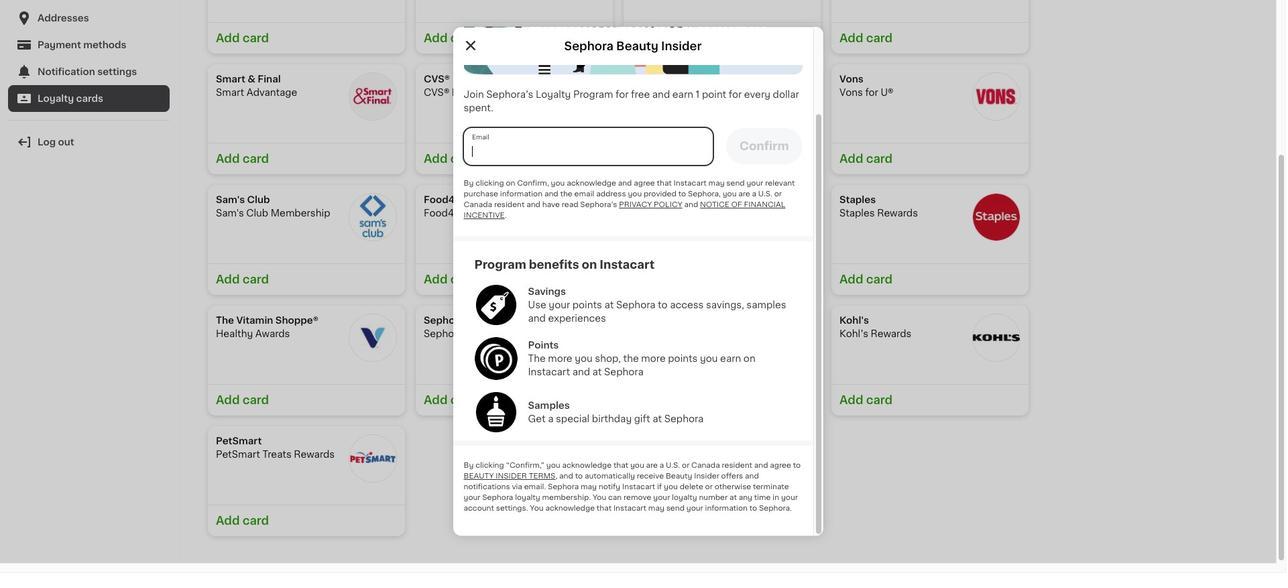 Task type: describe. For each thing, give the bounding box(es) containing it.
add card for albertsons albertsons for u®
[[632, 154, 685, 164]]

use
[[528, 301, 546, 310]]

incentive
[[464, 212, 505, 220]]

email
[[574, 191, 594, 198]]

via
[[512, 484, 522, 491]]

add for food4less food4less rewards
[[424, 274, 448, 285]]

.
[[505, 212, 507, 220]]

notice of financial incentive
[[464, 202, 786, 220]]

acknowledge inside , and to automatically receive beauty insider offers and notifications via email. sephora may notify instacart if you delete or otherwise terminate your sephora loyalty membership. you can remove your loyalty number at any time in your account settings. you acknowledge that instacart may send your information to sephora.
[[546, 505, 595, 513]]

purchase
[[464, 191, 498, 198]]

healthy
[[216, 329, 253, 339]]

settings.
[[496, 505, 528, 513]]

savings use your points at sephora to access savings, samples and experiences
[[528, 287, 786, 324]]

albertsons image
[[765, 72, 813, 121]]

notice
[[700, 202, 730, 209]]

you down savings,
[[700, 354, 718, 364]]

instacart down remove
[[614, 505, 647, 513]]

the wine shop image
[[765, 193, 813, 241]]

2 more from the left
[[641, 354, 666, 364]]

beauty up albertsons albertsons for u®
[[619, 13, 693, 32]]

beauty inside sephora sephora beauty insider
[[466, 329, 499, 339]]

card for the vitamin shoppe® healthy awards
[[243, 395, 269, 406]]

send inside by clicking on confirm, you acknowledge and agree that instacart may send your relevant purchase information and the email address you provided to sephora, you are a u.s. or canada resident and have read sephora's
[[727, 180, 745, 187]]

add card button for cvs® cvs® extracare®
[[416, 143, 613, 174]]

add for sam's club sam's club membership
[[216, 274, 240, 285]]

notification
[[38, 67, 95, 76]]

kohl's
[[840, 329, 868, 339]]

instacart up remove
[[622, 484, 655, 491]]

, and to automatically receive beauty insider offers and notifications via email. sephora may notify instacart if you delete or otherwise terminate your sephora loyalty membership. you can remove your loyalty number at any time in your account settings. you acknowledge that instacart may send your information to sephora.
[[464, 473, 798, 513]]

on inside 'points the more you shop, the more points you earn on instacart and at sephora'
[[744, 354, 756, 364]]

payment methods link
[[8, 32, 170, 58]]

the for the wine shop discount wine club
[[632, 195, 650, 205]]

loyalty cards link
[[8, 85, 170, 112]]

awards
[[255, 329, 290, 339]]

card for sephora sephora beauty insider
[[450, 395, 477, 406]]

on for clicking
[[506, 180, 515, 187]]

samples
[[747, 301, 786, 310]]

your down number
[[687, 505, 703, 513]]

a inside 'by clicking "confirm," you acknowledge that you are a u.s. or canada resident and agree to beauty insider terms'
[[660, 462, 664, 470]]

clicking for on
[[476, 180, 504, 187]]

advantage
[[247, 88, 297, 97]]

beauty
[[464, 473, 494, 481]]

privacy policy link
[[619, 202, 683, 209]]

gift
[[634, 415, 650, 424]]

dollar
[[773, 90, 799, 100]]

add for kohl's kohl's rewards
[[840, 395, 863, 406]]

log out link
[[8, 129, 170, 156]]

add card for sam's club sam's club membership
[[216, 274, 269, 285]]

vitamin
[[236, 316, 273, 325]]

2 albertsons from the top
[[632, 88, 683, 97]]

1 vons from the top
[[840, 74, 864, 84]]

1 food4less from the top
[[424, 195, 477, 205]]

at inside savings use your points at sephora to access savings, samples and experiences
[[605, 301, 614, 310]]

add for cvs® cvs® extracare®
[[424, 154, 448, 164]]

beauty up free
[[616, 41, 659, 51]]

program benefits on instacart
[[474, 260, 655, 271]]

club inside the wine shop discount wine club
[[703, 209, 725, 218]]

or inside 'by clicking "confirm," you acknowledge that you are a u.s. or canada resident and agree to beauty insider terms'
[[682, 462, 690, 470]]

by for by clicking "confirm," you acknowledge that you are a u.s. or canada resident and agree to beauty insider terms
[[464, 462, 474, 470]]

the wine shop discount wine club
[[632, 195, 725, 218]]

payment
[[38, 40, 81, 50]]

of
[[731, 202, 742, 209]]

kohl's kohl's rewards
[[840, 316, 912, 339]]

"confirm,"
[[506, 462, 545, 470]]

final
[[258, 74, 281, 84]]

u® for vons vons for u®
[[881, 88, 894, 97]]

information inside , and to automatically receive beauty insider offers and notifications via email. sephora may notify instacart if you delete or otherwise terminate your sephora loyalty membership. you can remove your loyalty number at any time in your account settings. you acknowledge that instacart may send your information to sephora.
[[705, 505, 748, 513]]

have
[[542, 202, 560, 209]]

savings,
[[706, 301, 744, 310]]

instacart inside by clicking on confirm, you acknowledge and agree that instacart may send your relevant purchase information and the email address you provided to sephora, you are a u.s. or canada resident and have read sephora's
[[674, 180, 707, 187]]

vons image
[[972, 72, 1021, 121]]

sephora.
[[759, 505, 792, 513]]

card for kohl's kohl's rewards
[[866, 395, 893, 406]]

automatically
[[585, 473, 635, 481]]

terminate
[[753, 484, 789, 491]]

program inside join sephora's loyalty program for free and earn 1 point for every dollar spent.
[[573, 90, 613, 100]]

at inside , and to automatically receive beauty insider offers and notifications via email. sephora may notify instacart if you delete or otherwise terminate your sephora loyalty membership. you can remove your loyalty number at any time in your account settings. you acknowledge that instacart may send your information to sephora.
[[730, 495, 737, 502]]

you up , at the left of the page
[[546, 462, 560, 470]]

information inside by clicking on confirm, you acknowledge and agree that instacart may send your relevant purchase information and the email address you provided to sephora, you are a u.s. or canada resident and have read sephora's
[[500, 191, 543, 198]]

get
[[528, 415, 546, 424]]

and right , at the left of the page
[[559, 473, 573, 481]]

point
[[702, 90, 727, 100]]

otherwise
[[715, 484, 751, 491]]

your inside savings use your points at sephora to access savings, samples and experiences
[[549, 301, 570, 310]]

canada inside by clicking on confirm, you acknowledge and agree that instacart may send your relevant purchase information and the email address you provided to sephora, you are a u.s. or canada resident and have read sephora's
[[464, 202, 492, 209]]

cvs® cvs® extracare®
[[424, 74, 504, 97]]

add card for food4less food4less rewards
[[424, 274, 477, 285]]

notice of financial incentive link
[[464, 202, 786, 220]]

earn inside join sephora's loyalty program for free and earn 1 point for every dollar spent.
[[673, 90, 693, 100]]

1 vertical spatial may
[[581, 484, 597, 491]]

add card for staples staples rewards
[[840, 274, 893, 285]]

smart & final smart advantage
[[216, 74, 297, 97]]

add for sephora sephora beauty insider
[[424, 395, 448, 406]]

card for smart & final smart advantage
[[243, 154, 269, 164]]

samples image
[[474, 391, 517, 434]]

add card button for the vitamin shoppe® healthy awards
[[208, 384, 405, 416]]

notify
[[599, 484, 621, 491]]

card for food4less food4less rewards
[[450, 274, 477, 285]]

add card button for staples staples rewards
[[832, 264, 1029, 295]]

add for vons vons for u®
[[840, 154, 863, 164]]

benefits
[[529, 260, 579, 271]]

payment methods
[[38, 40, 127, 50]]

1 vertical spatial program
[[474, 260, 526, 271]]

smart & final image
[[349, 72, 397, 121]]

rewards for staples staples rewards
[[877, 209, 918, 218]]

1 smart from the top
[[216, 74, 245, 84]]

kohl's
[[840, 316, 869, 325]]

1 vertical spatial wine
[[677, 209, 701, 218]]

Email text field
[[464, 128, 713, 165]]

2 staples from the top
[[840, 209, 875, 218]]

shoppe®
[[276, 316, 319, 325]]

that inside 'by clicking "confirm," you acknowledge that you are a u.s. or canada resident and agree to beauty insider terms'
[[614, 462, 629, 470]]

1 cvs® from the top
[[424, 74, 450, 84]]

instacart inside 'points the more you shop, the more points you earn on instacart and at sephora'
[[528, 368, 570, 377]]

1 sam's from the top
[[216, 195, 245, 205]]

shop,
[[595, 354, 621, 364]]

sephora,
[[688, 191, 721, 198]]

points image
[[474, 338, 517, 381]]

your right in
[[781, 495, 798, 502]]

u.s. inside 'by clicking "confirm," you acknowledge that you are a u.s. or canada resident and agree to beauty insider terms'
[[666, 462, 680, 470]]

loyalty cards
[[38, 94, 103, 103]]

vons vons for u®
[[840, 74, 894, 97]]

add card button for smart & final smart advantage
[[208, 143, 405, 174]]

points
[[528, 341, 559, 350]]

by for by clicking on confirm, you acknowledge and agree that instacart may send your relevant purchase information and the email address you provided to sephora, you are a u.s. or canada resident and have read sephora's
[[464, 180, 474, 187]]

u.s. inside by clicking on confirm, you acknowledge and agree that instacart may send your relevant purchase information and the email address you provided to sephora, you are a u.s. or canada resident and have read sephora's
[[758, 191, 773, 198]]

insider inside sephora sephora beauty insider
[[502, 329, 534, 339]]

and inside 'points the more you shop, the more points you earn on instacart and at sephora'
[[572, 368, 590, 377]]

2 petsmart from the top
[[216, 450, 260, 459]]

and up have
[[545, 191, 558, 198]]

sephora inside savings use your points at sephora to access savings, samples and experiences
[[616, 301, 656, 310]]

card for albertsons albertsons for u®
[[658, 154, 685, 164]]

insider inside , and to automatically receive beauty insider offers and notifications via email. sephora may notify instacart if you delete or otherwise terminate your sephora loyalty membership. you can remove your loyalty number at any time in your account settings. you acknowledge that instacart may send your information to sephora.
[[694, 473, 719, 481]]

you up have
[[551, 180, 565, 187]]

notification settings link
[[8, 58, 170, 85]]

kohl's image
[[972, 314, 1021, 362]]

free
[[631, 90, 650, 100]]

staples image
[[972, 193, 1021, 241]]

you left shop,
[[575, 354, 593, 364]]

add for smart & final smart advantage
[[216, 154, 240, 164]]

methods
[[83, 40, 127, 50]]

albertsons albertsons for u®
[[632, 74, 714, 97]]

petsmart petsmart treats rewards
[[216, 437, 335, 459]]

every
[[744, 90, 771, 100]]

policy
[[654, 202, 683, 209]]

on for benefits
[[582, 260, 597, 271]]

by clicking on confirm, you acknowledge and agree that instacart may send your relevant purchase information and the email address you provided to sephora, you are a u.s. or canada resident and have read sephora's
[[464, 180, 795, 209]]

delete
[[680, 484, 703, 491]]

samples get a special birthday gift at sephora
[[528, 401, 704, 424]]

the inside 'points the more you shop, the more points you earn on instacart and at sephora'
[[528, 354, 546, 364]]

add card button for vons vons for u®
[[832, 143, 1029, 174]]

experiences
[[548, 314, 606, 324]]

your down if
[[653, 495, 670, 502]]

card for cvs® cvs® extracare®
[[450, 154, 477, 164]]

instacart up savings use your points at sephora to access savings, samples and experiences
[[600, 260, 655, 271]]

earn inside 'points the more you shop, the more points you earn on instacart and at sephora'
[[720, 354, 741, 364]]

log out
[[38, 137, 74, 147]]

or inside by clicking on confirm, you acknowledge and agree that instacart may send your relevant purchase information and the email address you provided to sephora, you are a u.s. or canada resident and have read sephora's
[[774, 191, 782, 198]]

by clicking "confirm," you acknowledge that you are a u.s. or canada resident and agree to beauty insider terms
[[464, 462, 801, 481]]



Task type: vqa. For each thing, say whether or not it's contained in the screenshot.


Task type: locate. For each thing, give the bounding box(es) containing it.
by inside by clicking on confirm, you acknowledge and agree that instacart may send your relevant purchase information and the email address you provided to sephora, you are a u.s. or canada resident and have read sephora's
[[464, 180, 474, 187]]

2 vertical spatial the
[[528, 354, 546, 364]]

2 vertical spatial on
[[744, 354, 756, 364]]

loyalty down 'notification'
[[38, 94, 74, 103]]

sephora's inside join sephora's loyalty program for free and earn 1 point for every dollar spent.
[[486, 90, 533, 100]]

1 horizontal spatial wine
[[677, 209, 701, 218]]

sephora beauty insider
[[529, 13, 769, 32], [564, 41, 702, 51]]

acknowledge inside 'by clicking "confirm," you acknowledge that you are a u.s. or canada resident and agree to beauty insider terms'
[[562, 462, 612, 470]]

add card button for kohl's kohl's rewards
[[832, 384, 1029, 416]]

u®
[[701, 88, 714, 97], [881, 88, 894, 97]]

your down savings at the left bottom of the page
[[549, 301, 570, 310]]

may inside by clicking on confirm, you acknowledge and agree that instacart may send your relevant purchase information and the email address you provided to sephora, you are a u.s. or canada resident and have read sephora's
[[709, 180, 725, 187]]

1 clicking from the top
[[476, 180, 504, 187]]

your inside by clicking on confirm, you acknowledge and agree that instacart may send your relevant purchase information and the email address you provided to sephora, you are a u.s. or canada resident and have read sephora's
[[747, 180, 764, 187]]

sam's
[[216, 195, 245, 205], [216, 209, 244, 218]]

,
[[556, 473, 558, 481]]

0 horizontal spatial you
[[530, 505, 544, 513]]

card for staples staples rewards
[[866, 274, 893, 285]]

agree inside 'by clicking "confirm," you acknowledge that you are a u.s. or canada resident and agree to beauty insider terms'
[[770, 462, 791, 470]]

information down number
[[705, 505, 748, 513]]

agree
[[634, 180, 655, 187], [770, 462, 791, 470]]

1 horizontal spatial u®
[[881, 88, 894, 97]]

add card button
[[208, 22, 405, 54], [416, 22, 613, 54], [624, 22, 821, 54], [832, 22, 1029, 54], [208, 143, 405, 174], [416, 143, 613, 174], [624, 143, 821, 174], [832, 143, 1029, 174], [208, 264, 405, 295], [416, 264, 613, 295], [832, 264, 1029, 295], [208, 384, 405, 416], [416, 384, 613, 416], [832, 384, 1029, 416], [208, 505, 405, 537]]

sephora's down address
[[580, 202, 617, 209]]

the inside by clicking on confirm, you acknowledge and agree that instacart may send your relevant purchase information and the email address you provided to sephora, you are a u.s. or canada resident and have read sephora's
[[560, 191, 573, 198]]

beauty up delete
[[666, 473, 692, 481]]

for inside albertsons albertsons for u®
[[685, 88, 698, 97]]

cvs® image
[[557, 72, 605, 121]]

rewards inside food4less food4less rewards
[[479, 209, 519, 218]]

0 horizontal spatial on
[[506, 180, 515, 187]]

and inside 'by clicking "confirm," you acknowledge that you are a u.s. or canada resident and agree to beauty insider terms'
[[754, 462, 768, 470]]

the down points
[[528, 354, 546, 364]]

0 horizontal spatial sephora's
[[486, 90, 533, 100]]

add card for smart & final smart advantage
[[216, 154, 269, 164]]

points inside savings use your points at sephora to access savings, samples and experiences
[[573, 301, 602, 310]]

0 horizontal spatial resident
[[494, 202, 525, 209]]

information down confirm, at the left top of page
[[500, 191, 543, 198]]

1 vertical spatial canada
[[692, 462, 720, 470]]

on left dick's sporting goods 'image'
[[744, 354, 756, 364]]

you up "privacy"
[[628, 191, 642, 198]]

financial
[[744, 202, 786, 209]]

your up financial
[[747, 180, 764, 187]]

or down relevant
[[774, 191, 782, 198]]

1 vertical spatial vons
[[840, 88, 863, 97]]

0 vertical spatial that
[[657, 180, 672, 187]]

1 vertical spatial u.s.
[[666, 462, 680, 470]]

on inside by clicking on confirm, you acknowledge and agree that instacart may send your relevant purchase information and the email address you provided to sephora, you are a u.s. or canada resident and have read sephora's
[[506, 180, 515, 187]]

the inside 'points the more you shop, the more points you earn on instacart and at sephora'
[[623, 354, 639, 364]]

cvs® right smart & final image
[[424, 74, 450, 84]]

card for vons vons for u®
[[866, 154, 893, 164]]

food4less up incentive
[[424, 195, 477, 205]]

relevant
[[765, 180, 795, 187]]

account
[[464, 505, 494, 513]]

2 vertical spatial that
[[597, 505, 612, 513]]

2 cvs® from the top
[[424, 88, 450, 97]]

agree inside by clicking on confirm, you acknowledge and agree that instacart may send your relevant purchase information and the email address you provided to sephora, you are a u.s. or canada resident and have read sephora's
[[634, 180, 655, 187]]

by inside 'by clicking "confirm," you acknowledge that you are a u.s. or canada resident and agree to beauty insider terms'
[[464, 462, 474, 470]]

join sephora's loyalty program for free and earn 1 point for every dollar spent.
[[464, 90, 802, 113]]

sephora's inside by clicking on confirm, you acknowledge and agree that instacart may send your relevant purchase information and the email address you provided to sephora, you are a u.s. or canada resident and have read sephora's
[[580, 202, 617, 209]]

1 horizontal spatial agree
[[770, 462, 791, 470]]

staples staples rewards
[[840, 195, 918, 218]]

1 vertical spatial points
[[668, 354, 698, 364]]

add card for cvs® cvs® extracare®
[[424, 154, 477, 164]]

add card for the vitamin shoppe® healthy awards
[[216, 395, 269, 406]]

0 vertical spatial petsmart
[[216, 437, 262, 446]]

and left have
[[527, 202, 540, 209]]

0 vertical spatial cvs®
[[424, 74, 450, 84]]

acknowledge up automatically
[[562, 462, 612, 470]]

cards
[[76, 94, 103, 103]]

are inside by clicking on confirm, you acknowledge and agree that instacart may send your relevant purchase information and the email address you provided to sephora, you are a u.s. or canada resident and have read sephora's
[[739, 191, 750, 198]]

number
[[699, 495, 728, 502]]

2 vertical spatial or
[[705, 484, 713, 491]]

time
[[754, 495, 771, 502]]

rewards inside petsmart petsmart treats rewards
[[294, 450, 335, 459]]

1 vertical spatial smart
[[216, 88, 244, 97]]

add card for vons vons for u®
[[840, 154, 893, 164]]

send down delete
[[666, 505, 685, 513]]

canada up delete
[[692, 462, 720, 470]]

1 horizontal spatial more
[[641, 354, 666, 364]]

sephora's up "spent."
[[486, 90, 533, 100]]

2 vons from the top
[[840, 88, 863, 97]]

loyalty down delete
[[672, 495, 697, 502]]

u® for albertsons albertsons for u®
[[701, 88, 714, 97]]

resident inside by clicking on confirm, you acknowledge and agree that instacart may send your relevant purchase information and the email address you provided to sephora, you are a u.s. or canada resident and have read sephora's
[[494, 202, 525, 209]]

savings
[[528, 287, 566, 297]]

2 smart from the top
[[216, 88, 244, 97]]

earn left 1
[[673, 90, 693, 100]]

and up 'terminate'
[[754, 462, 768, 470]]

0 horizontal spatial wine
[[652, 195, 677, 205]]

join
[[464, 90, 484, 100]]

0 horizontal spatial the
[[560, 191, 573, 198]]

that up provided
[[657, 180, 672, 187]]

1 by from the top
[[464, 180, 474, 187]]

a down samples
[[548, 415, 554, 424]]

cvs®
[[424, 74, 450, 84], [424, 88, 450, 97]]

2 sam's from the top
[[216, 209, 244, 218]]

acknowledge up the email
[[567, 180, 616, 187]]

0 vertical spatial food4less
[[424, 195, 477, 205]]

beauty inside , and to automatically receive beauty insider offers and notifications via email. sephora may notify instacart if you delete or otherwise terminate your sephora loyalty membership. you can remove your loyalty number at any time in your account settings. you acknowledge that instacart may send your information to sephora.
[[666, 473, 692, 481]]

smart left &
[[216, 74, 245, 84]]

food4less down purchase
[[424, 209, 476, 218]]

the inside the wine shop discount wine club
[[632, 195, 650, 205]]

canada down purchase
[[464, 202, 492, 209]]

are inside 'by clicking "confirm," you acknowledge that you are a u.s. or canada resident and agree to beauty insider terms'
[[646, 462, 658, 470]]

1 horizontal spatial points
[[668, 354, 698, 364]]

you
[[551, 180, 565, 187], [628, 191, 642, 198], [723, 191, 737, 198], [575, 354, 593, 364], [700, 354, 718, 364], [546, 462, 560, 470], [630, 462, 644, 470], [664, 484, 678, 491]]

loyalty
[[515, 495, 540, 502], [672, 495, 697, 502]]

2 horizontal spatial or
[[774, 191, 782, 198]]

0 vertical spatial points
[[573, 301, 602, 310]]

add card for sephora sephora beauty insider
[[424, 395, 477, 406]]

1 albertsons from the top
[[632, 74, 685, 84]]

1 vertical spatial staples
[[840, 209, 875, 218]]

vons
[[840, 74, 864, 84], [840, 88, 863, 97]]

sephora image
[[557, 314, 605, 362]]

rewards for kohl's kohl's rewards
[[871, 329, 912, 339]]

2 horizontal spatial may
[[709, 180, 725, 187]]

dick's sporting goods image
[[765, 314, 813, 362]]

that inside , and to automatically receive beauty insider offers and notifications via email. sephora may notify instacart if you delete or otherwise terminate your sephora loyalty membership. you can remove your loyalty number at any time in your account settings. you acknowledge that instacart may send your information to sephora.
[[597, 505, 612, 513]]

to inside by clicking on confirm, you acknowledge and agree that instacart may send your relevant purchase information and the email address you provided to sephora, you are a u.s. or canada resident and have read sephora's
[[678, 191, 686, 198]]

0 vertical spatial you
[[593, 495, 606, 502]]

rewards inside staples staples rewards
[[877, 209, 918, 218]]

the up the healthy
[[216, 316, 234, 325]]

add card button for albertsons albertsons for u®
[[624, 143, 821, 174]]

smart left advantage
[[216, 88, 244, 97]]

1 horizontal spatial loyalty
[[536, 90, 571, 100]]

resident inside 'by clicking "confirm," you acknowledge that you are a u.s. or canada resident and agree to beauty insider terms'
[[722, 462, 752, 470]]

card for petsmart petsmart treats rewards
[[243, 516, 269, 526]]

the vitamin shoppe® healthy awards
[[216, 316, 319, 339]]

the right shop,
[[623, 354, 639, 364]]

1 vertical spatial that
[[614, 462, 629, 470]]

loyalty down email.
[[515, 495, 540, 502]]

1 horizontal spatial the
[[623, 354, 639, 364]]

1 horizontal spatial or
[[705, 484, 713, 491]]

1 horizontal spatial loyalty
[[672, 495, 697, 502]]

acknowledge inside by clicking on confirm, you acknowledge and agree that instacart may send your relevant purchase information and the email address you provided to sephora, you are a u.s. or canada resident and have read sephora's
[[567, 180, 616, 187]]

0 horizontal spatial a
[[548, 415, 554, 424]]

u® inside 'vons vons for u®'
[[881, 88, 894, 97]]

add card button for sam's club sam's club membership
[[208, 264, 405, 295]]

0 vertical spatial sephora beauty insider
[[529, 13, 769, 32]]

1 horizontal spatial earn
[[720, 354, 741, 364]]

or up delete
[[682, 462, 690, 470]]

at right gift
[[653, 415, 662, 424]]

1 more from the left
[[548, 354, 573, 364]]

1 vertical spatial agree
[[770, 462, 791, 470]]

2 u® from the left
[[881, 88, 894, 97]]

0 horizontal spatial the
[[216, 316, 234, 325]]

0 vertical spatial or
[[774, 191, 782, 198]]

may up 'sephora,'
[[709, 180, 725, 187]]

a inside samples get a special birthday gift at sephora
[[548, 415, 554, 424]]

&
[[248, 74, 255, 84]]

1 vertical spatial on
[[582, 260, 597, 271]]

0 horizontal spatial or
[[682, 462, 690, 470]]

any
[[739, 495, 752, 502]]

1 vertical spatial acknowledge
[[562, 462, 612, 470]]

clicking for "confirm,"
[[476, 462, 504, 470]]

rewards for food4less food4less rewards
[[479, 209, 519, 218]]

staples
[[840, 195, 876, 205], [840, 209, 875, 218]]

beauty insider terms link
[[464, 473, 556, 481]]

and right free
[[652, 90, 670, 100]]

1 horizontal spatial program
[[573, 90, 613, 100]]

to inside savings use your points at sephora to access savings, samples and experiences
[[658, 301, 668, 310]]

instacart up shop
[[674, 180, 707, 187]]

0 vertical spatial staples
[[840, 195, 876, 205]]

1 horizontal spatial sephora's
[[580, 202, 617, 209]]

add for petsmart petsmart treats rewards
[[216, 516, 240, 526]]

and up address
[[618, 180, 632, 187]]

more right shop,
[[641, 354, 666, 364]]

by up beauty
[[464, 462, 474, 470]]

the for the vitamin shoppe® healthy awards
[[216, 316, 234, 325]]

add card button for petsmart petsmart treats rewards
[[208, 505, 405, 537]]

or inside , and to automatically receive beauty insider offers and notifications via email. sephora may notify instacart if you delete or otherwise terminate your sephora loyalty membership. you can remove your loyalty number at any time in your account settings. you acknowledge that instacart may send your information to sephora.
[[705, 484, 713, 491]]

resident up .
[[494, 202, 525, 209]]

0 vertical spatial canada
[[464, 202, 492, 209]]

if
[[657, 484, 662, 491]]

add card for kohl's kohl's rewards
[[840, 395, 893, 406]]

1 horizontal spatial u.s.
[[758, 191, 773, 198]]

add card for petsmart petsmart treats rewards
[[216, 516, 269, 526]]

you up the receive
[[630, 462, 644, 470]]

0 horizontal spatial send
[[666, 505, 685, 513]]

u.s. up delete
[[666, 462, 680, 470]]

more down points
[[548, 354, 573, 364]]

card for sam's club sam's club membership
[[243, 274, 269, 285]]

insider
[[496, 473, 527, 481]]

you down notify
[[593, 495, 606, 502]]

2 by from the top
[[464, 462, 474, 470]]

2 horizontal spatial the
[[632, 195, 650, 205]]

that down can
[[597, 505, 612, 513]]

card
[[243, 33, 269, 44], [450, 33, 477, 44], [658, 33, 685, 44], [866, 33, 893, 44], [243, 154, 269, 164], [450, 154, 477, 164], [658, 154, 685, 164], [866, 154, 893, 164], [243, 274, 269, 285], [450, 274, 477, 285], [866, 274, 893, 285], [243, 395, 269, 406], [450, 395, 477, 406], [866, 395, 893, 406], [243, 516, 269, 526]]

1 vertical spatial sephora's
[[580, 202, 617, 209]]

1 vertical spatial are
[[646, 462, 658, 470]]

the vitamin shoppe® image
[[349, 314, 397, 362]]

1 vertical spatial sam's
[[216, 209, 244, 218]]

canada
[[464, 202, 492, 209], [692, 462, 720, 470]]

and down use in the left bottom of the page
[[528, 314, 546, 324]]

1 vertical spatial by
[[464, 462, 474, 470]]

add card
[[216, 33, 269, 44], [424, 33, 477, 44], [632, 33, 685, 44], [840, 33, 893, 44], [216, 154, 269, 164], [424, 154, 477, 164], [632, 154, 685, 164], [840, 154, 893, 164], [216, 274, 269, 285], [424, 274, 477, 285], [840, 274, 893, 285], [216, 395, 269, 406], [424, 395, 477, 406], [840, 395, 893, 406], [216, 516, 269, 526]]

log
[[38, 137, 56, 147]]

2 horizontal spatial that
[[657, 180, 672, 187]]

2 clicking from the top
[[476, 462, 504, 470]]

the up the read
[[560, 191, 573, 198]]

a inside by clicking on confirm, you acknowledge and agree that instacart may send your relevant purchase information and the email address you provided to sephora, you are a u.s. or canada resident and have read sephora's
[[752, 191, 757, 198]]

0 vertical spatial program
[[573, 90, 613, 100]]

samples
[[528, 401, 570, 411]]

points the more you shop, the more points you earn on instacart and at sephora
[[528, 341, 756, 377]]

to
[[678, 191, 686, 198], [658, 301, 668, 310], [793, 462, 801, 470], [575, 473, 583, 481], [750, 505, 757, 513]]

send
[[727, 180, 745, 187], [666, 505, 685, 513]]

and down 'sephora,'
[[684, 202, 698, 209]]

in
[[773, 495, 779, 502]]

acknowledge
[[567, 180, 616, 187], [562, 462, 612, 470], [546, 505, 595, 513]]

0 horizontal spatial agree
[[634, 180, 655, 187]]

send inside , and to automatically receive beauty insider offers and notifications via email. sephora may notify instacart if you delete or otherwise terminate your sephora loyalty membership. you can remove your loyalty number at any time in your account settings. you acknowledge that instacart may send your information to sephora.
[[666, 505, 685, 513]]

food4less image
[[557, 193, 605, 241]]

2 food4less from the top
[[424, 209, 476, 218]]

0 horizontal spatial u®
[[701, 88, 714, 97]]

the
[[560, 191, 573, 198], [623, 354, 639, 364]]

points up experiences
[[573, 301, 602, 310]]

by up purchase
[[464, 180, 474, 187]]

0 vertical spatial u.s.
[[758, 191, 773, 198]]

1 loyalty from the left
[[515, 495, 540, 502]]

savings image
[[474, 284, 517, 327]]

wine
[[652, 195, 677, 205], [677, 209, 701, 218]]

addresses link
[[8, 5, 170, 32]]

program up savings image
[[474, 260, 526, 271]]

food4less
[[424, 195, 477, 205], [424, 209, 476, 218]]

club
[[247, 195, 270, 205], [246, 209, 268, 218], [703, 209, 725, 218]]

1 horizontal spatial on
[[582, 260, 597, 271]]

and down sephora image
[[572, 368, 590, 377]]

0 vertical spatial albertsons
[[632, 74, 685, 84]]

can
[[608, 495, 622, 502]]

may down remove
[[648, 505, 665, 513]]

you up of
[[723, 191, 737, 198]]

u.s. up financial
[[758, 191, 773, 198]]

clicking up purchase
[[476, 180, 504, 187]]

albertsons left 1
[[632, 88, 683, 97]]

that inside by clicking on confirm, you acknowledge and agree that instacart may send your relevant purchase information and the email address you provided to sephora, you are a u.s. or canada resident and have read sephora's
[[657, 180, 672, 187]]

1 staples from the top
[[840, 195, 876, 205]]

agree up 'terminate'
[[770, 462, 791, 470]]

resident up the offers
[[722, 462, 752, 470]]

sephora inside 'points the more you shop, the more points you earn on instacart and at sephora'
[[604, 368, 644, 377]]

program
[[573, 90, 613, 100], [474, 260, 526, 271]]

1 petsmart from the top
[[216, 437, 262, 446]]

beauty
[[619, 13, 693, 32], [616, 41, 659, 51], [466, 329, 499, 339], [666, 473, 692, 481]]

notification settings
[[38, 67, 137, 76]]

to inside 'by clicking "confirm," you acknowledge that you are a u.s. or canada resident and agree to beauty insider terms'
[[793, 462, 801, 470]]

1 horizontal spatial you
[[593, 495, 606, 502]]

clicking up beauty
[[476, 462, 504, 470]]

u® inside albertsons albertsons for u®
[[701, 88, 714, 97]]

1 vertical spatial send
[[666, 505, 685, 513]]

2 vertical spatial may
[[648, 505, 665, 513]]

1 horizontal spatial the
[[528, 354, 546, 364]]

food4less food4less rewards
[[424, 195, 519, 218]]

add for the vitamin shoppe® healthy awards
[[216, 395, 240, 406]]

provided
[[644, 191, 677, 198]]

at up experiences
[[605, 301, 614, 310]]

clicking
[[476, 180, 504, 187], [476, 462, 504, 470]]

special
[[556, 415, 590, 424]]

sephora inside samples get a special birthday gift at sephora
[[664, 415, 704, 424]]

at inside samples get a special birthday gift at sephora
[[653, 415, 662, 424]]

receive
[[637, 473, 664, 481]]

0 horizontal spatial earn
[[673, 90, 693, 100]]

a up the receive
[[660, 462, 664, 470]]

are up the receive
[[646, 462, 658, 470]]

terms
[[529, 473, 556, 481]]

add card button for sephora sephora beauty insider
[[416, 384, 613, 416]]

address
[[596, 191, 626, 198]]

0 horizontal spatial u.s.
[[666, 462, 680, 470]]

0 vertical spatial vons
[[840, 74, 864, 84]]

0 vertical spatial send
[[727, 180, 745, 187]]

1
[[696, 90, 700, 100]]

program left free
[[573, 90, 613, 100]]

loyalty up email text field
[[536, 90, 571, 100]]

albertsons up free
[[632, 74, 685, 84]]

you down email.
[[530, 505, 544, 513]]

0 horizontal spatial are
[[646, 462, 658, 470]]

1 horizontal spatial resident
[[722, 462, 752, 470]]

on right "benefits" on the left top
[[582, 260, 597, 271]]

you right if
[[664, 484, 678, 491]]

0 horizontal spatial loyalty
[[515, 495, 540, 502]]

rewards inside the kohl's kohl's rewards
[[871, 329, 912, 339]]

0 horizontal spatial points
[[573, 301, 602, 310]]

rewards
[[479, 209, 519, 218], [877, 209, 918, 218], [871, 329, 912, 339], [294, 450, 335, 459]]

on left confirm, at the left top of page
[[506, 180, 515, 187]]

0 vertical spatial the
[[632, 195, 650, 205]]

your up account
[[464, 495, 481, 502]]

0 horizontal spatial information
[[500, 191, 543, 198]]

1 u® from the left
[[701, 88, 714, 97]]

spent.
[[464, 104, 493, 113]]

loyalty
[[536, 90, 571, 100], [38, 94, 74, 103]]

0 vertical spatial wine
[[652, 195, 677, 205]]

a up financial
[[752, 191, 757, 198]]

0 vertical spatial the
[[560, 191, 573, 198]]

agree up provided
[[634, 180, 655, 187]]

1 horizontal spatial a
[[660, 462, 664, 470]]

1 horizontal spatial information
[[705, 505, 748, 513]]

membership
[[271, 209, 330, 218]]

0 vertical spatial information
[[500, 191, 543, 198]]

0 vertical spatial acknowledge
[[567, 180, 616, 187]]

and inside savings use your points at sephora to access savings, samples and experiences
[[528, 314, 546, 324]]

notifications
[[464, 484, 510, 491]]

0 vertical spatial resident
[[494, 202, 525, 209]]

beauty down savings image
[[466, 329, 499, 339]]

earn down savings,
[[720, 354, 741, 364]]

email.
[[524, 484, 546, 491]]

insider
[[698, 13, 769, 32], [661, 41, 702, 51], [502, 329, 534, 339], [694, 473, 719, 481]]

1 horizontal spatial are
[[739, 191, 750, 198]]

and inside join sephora's loyalty program for free and earn 1 point for every dollar spent.
[[652, 90, 670, 100]]

0 horizontal spatial may
[[581, 484, 597, 491]]

birthday
[[592, 415, 632, 424]]

add
[[216, 33, 240, 44], [424, 33, 448, 44], [632, 33, 656, 44], [840, 33, 863, 44], [216, 154, 240, 164], [424, 154, 448, 164], [632, 154, 656, 164], [840, 154, 863, 164], [216, 274, 240, 285], [424, 274, 448, 285], [840, 274, 863, 285], [216, 395, 240, 406], [424, 395, 448, 406], [840, 395, 863, 406], [216, 516, 240, 526]]

read
[[562, 202, 578, 209]]

petsmart image
[[349, 435, 397, 483]]

you
[[593, 495, 606, 502], [530, 505, 544, 513]]

instacart down points
[[528, 368, 570, 377]]

at down shop,
[[593, 368, 602, 377]]

you inside , and to automatically receive beauty insider offers and notifications via email. sephora may notify instacart if you delete or otherwise terminate your sephora loyalty membership. you can remove your loyalty number at any time in your account settings. you acknowledge that instacart may send your information to sephora.
[[664, 484, 678, 491]]

0 horizontal spatial program
[[474, 260, 526, 271]]

sam's club image
[[349, 193, 397, 241]]

earn
[[673, 90, 693, 100], [720, 354, 741, 364]]

add card button for food4less food4less rewards
[[416, 264, 613, 295]]

more
[[548, 354, 573, 364], [641, 354, 666, 364]]

add for albertsons albertsons for u®
[[632, 154, 656, 164]]

treats
[[263, 450, 292, 459]]

settings
[[97, 67, 137, 76]]

points down access
[[668, 354, 698, 364]]

0 vertical spatial smart
[[216, 74, 245, 84]]

information
[[500, 191, 543, 198], [705, 505, 748, 513]]

1 vertical spatial sephora beauty insider
[[564, 41, 702, 51]]

may left notify
[[581, 484, 597, 491]]

acknowledge down membership.
[[546, 505, 595, 513]]

cvs® left join
[[424, 88, 450, 97]]

1 horizontal spatial send
[[727, 180, 745, 187]]

the up discount
[[632, 195, 650, 205]]

confirm,
[[517, 180, 549, 187]]

1 vertical spatial petsmart
[[216, 450, 260, 459]]

1 vertical spatial clicking
[[476, 462, 504, 470]]

are up of
[[739, 191, 750, 198]]

1 vertical spatial the
[[623, 354, 639, 364]]

1 vertical spatial earn
[[720, 354, 741, 364]]

1 vertical spatial cvs®
[[424, 88, 450, 97]]

the inside the vitamin shoppe® healthy awards
[[216, 316, 234, 325]]

and right the offers
[[745, 473, 759, 481]]

2 loyalty from the left
[[672, 495, 697, 502]]

0 horizontal spatial loyalty
[[38, 94, 74, 103]]

at inside 'points the more you shop, the more points you earn on instacart and at sephora'
[[593, 368, 602, 377]]

clicking inside 'by clicking "confirm," you acknowledge that you are a u.s. or canada resident and agree to beauty insider terms'
[[476, 462, 504, 470]]

send up of
[[727, 180, 745, 187]]

0 vertical spatial a
[[752, 191, 757, 198]]

1 horizontal spatial may
[[648, 505, 665, 513]]

or up number
[[705, 484, 713, 491]]

add for staples staples rewards
[[840, 274, 863, 285]]

that up automatically
[[614, 462, 629, 470]]

1 vertical spatial you
[[530, 505, 544, 513]]

may
[[709, 180, 725, 187], [581, 484, 597, 491], [648, 505, 665, 513]]

access
[[670, 301, 704, 310]]

petsmart
[[216, 437, 262, 446], [216, 450, 260, 459]]

1 horizontal spatial canada
[[692, 462, 720, 470]]

loyalty inside join sephora's loyalty program for free and earn 1 point for every dollar spent.
[[536, 90, 571, 100]]

for inside 'vons vons for u®'
[[865, 88, 878, 97]]

canada inside 'by clicking "confirm," you acknowledge that you are a u.s. or canada resident and agree to beauty insider terms'
[[692, 462, 720, 470]]

clicking inside by clicking on confirm, you acknowledge and agree that instacart may send your relevant purchase information and the email address you provided to sephora, you are a u.s. or canada resident and have read sephora's
[[476, 180, 504, 187]]

points inside 'points the more you shop, the more points you earn on instacart and at sephora'
[[668, 354, 698, 364]]



